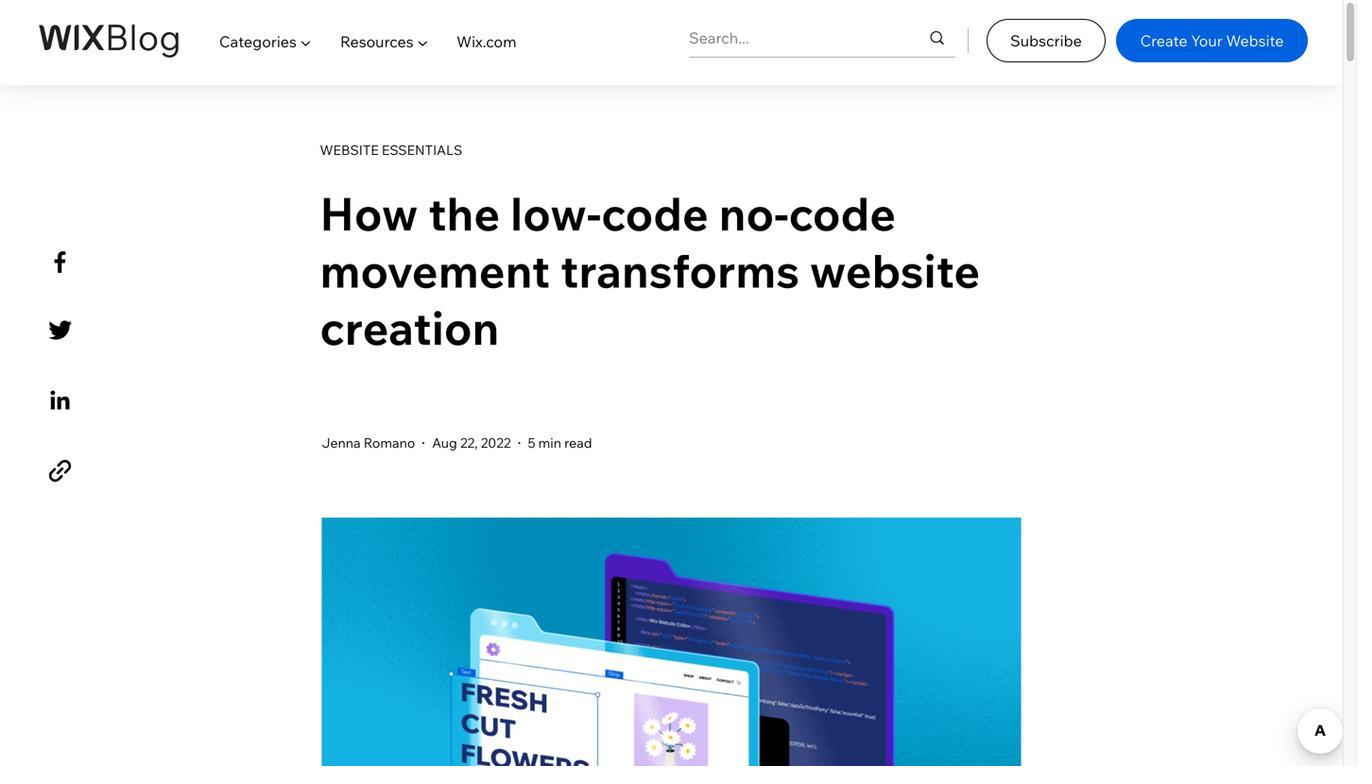 Task type: locate. For each thing, give the bounding box(es) containing it.
0 horizontal spatial code
[[601, 185, 709, 242]]

▼ right resources
[[417, 32, 428, 51]]

jenna romano
[[322, 435, 415, 451]]

how the low-code no-code movement transforms website creation
[[320, 185, 981, 356]]

how
[[320, 185, 418, 242]]

share article on linkedin image
[[43, 384, 77, 417], [43, 384, 77, 417]]

2 code from the left
[[789, 185, 896, 242]]

2 ▼ from the left
[[417, 32, 428, 51]]

create
[[1141, 31, 1188, 50]]

None search field
[[689, 19, 956, 57]]

website essentials
[[320, 142, 462, 158]]

1 ▼ from the left
[[300, 32, 311, 51]]

▼ for resources  ▼
[[417, 32, 428, 51]]

subscribe
[[1011, 31, 1082, 50]]

categories ▼
[[219, 32, 311, 51]]

code
[[601, 185, 709, 242], [789, 185, 896, 242]]

movement
[[320, 242, 550, 299]]

5
[[528, 435, 536, 451]]

website essentials link
[[320, 142, 1019, 158]]

0 horizontal spatial ▼
[[300, 32, 311, 51]]

5 min read
[[528, 435, 592, 451]]

1 horizontal spatial code
[[789, 185, 896, 242]]

1 horizontal spatial ▼
[[417, 32, 428, 51]]

▼
[[300, 32, 311, 51], [417, 32, 428, 51]]

website
[[1226, 31, 1284, 50]]

aug 22, 2022
[[432, 435, 511, 451]]

low code no code website creation software showing web design in front with code in the background image
[[322, 518, 1021, 767]]

share article on facebook image
[[43, 246, 77, 279], [43, 246, 77, 279]]

2022
[[481, 435, 511, 451]]

low-
[[510, 185, 601, 242]]

share article on twitter image
[[43, 314, 77, 347], [43, 314, 77, 347]]

Search... search field
[[689, 19, 891, 57]]

▼ right categories
[[300, 32, 311, 51]]

aug
[[432, 435, 457, 451]]

create your website
[[1141, 31, 1284, 50]]

min
[[538, 435, 561, 451]]

website
[[810, 242, 981, 299]]



Task type: describe. For each thing, give the bounding box(es) containing it.
wix.com link
[[442, 15, 531, 68]]

copy link of the article image
[[43, 455, 77, 488]]

the
[[428, 185, 500, 242]]

1 code from the left
[[601, 185, 709, 242]]

romano
[[364, 435, 415, 451]]

create your website link
[[1116, 19, 1308, 62]]

resources
[[340, 32, 414, 51]]

read
[[564, 435, 592, 451]]

subscribe link
[[987, 19, 1106, 62]]

wix.com
[[457, 32, 517, 51]]

no-
[[719, 185, 789, 242]]

creation
[[320, 299, 499, 356]]

22,
[[460, 435, 478, 451]]

jenna
[[322, 435, 361, 451]]

copy link of the article image
[[43, 455, 77, 488]]

essentials
[[382, 142, 462, 158]]

resources  ▼
[[340, 32, 428, 51]]

transforms
[[560, 242, 800, 299]]

jenna romano link
[[322, 433, 415, 453]]

▼ for categories ▼
[[300, 32, 311, 51]]

your
[[1191, 31, 1223, 50]]

website
[[320, 142, 379, 158]]

categories
[[219, 32, 297, 51]]



Task type: vqa. For each thing, say whether or not it's contained in the screenshot.
View popup button
no



